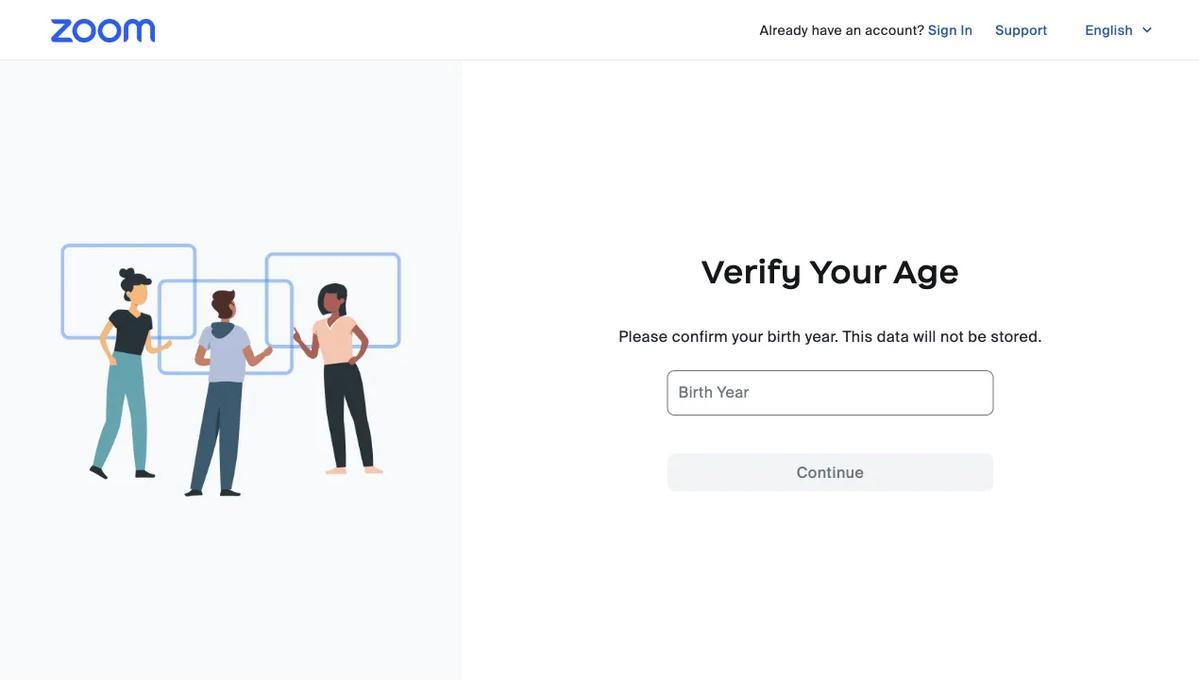 Task type: describe. For each thing, give the bounding box(es) containing it.
birth year
[[679, 382, 750, 402]]

down image
[[1141, 21, 1154, 40]]

have
[[812, 21, 843, 39]]

in
[[961, 21, 973, 39]]

an
[[846, 21, 862, 39]]

already
[[760, 21, 809, 39]]

your
[[810, 251, 887, 292]]

birth
[[768, 326, 802, 346]]

continue
[[797, 462, 865, 482]]

please
[[619, 326, 668, 346]]

support
[[996, 21, 1048, 39]]

verify
[[702, 251, 802, 292]]

will
[[914, 326, 937, 346]]

not
[[941, 326, 965, 346]]

your
[[732, 326, 764, 346]]

sign in button
[[929, 15, 973, 45]]



Task type: locate. For each thing, give the bounding box(es) containing it.
sign
[[929, 21, 958, 39]]

year.
[[806, 326, 839, 346]]

zoom logo image
[[51, 19, 155, 43]]

continue button
[[667, 453, 994, 491]]

english button
[[1071, 15, 1170, 45]]

confirm
[[672, 326, 729, 346]]

this
[[843, 326, 873, 346]]

Birth Year text field
[[667, 370, 994, 416]]

already have an account? sign in
[[760, 21, 973, 39]]

account?
[[866, 21, 925, 39]]

english
[[1086, 21, 1134, 39]]

birth
[[679, 382, 714, 402]]

please confirm your birth year. this data will not be stored.
[[619, 326, 1043, 346]]

be
[[969, 326, 987, 346]]

stored.
[[991, 326, 1043, 346]]

year
[[718, 382, 750, 402]]

data
[[877, 326, 910, 346]]

age
[[894, 251, 960, 292]]

verify your age
[[702, 251, 960, 292]]

zoom banner image image
[[61, 244, 401, 497]]

support link
[[996, 15, 1048, 45]]



Task type: vqa. For each thing, say whether or not it's contained in the screenshot.
stored.
yes



